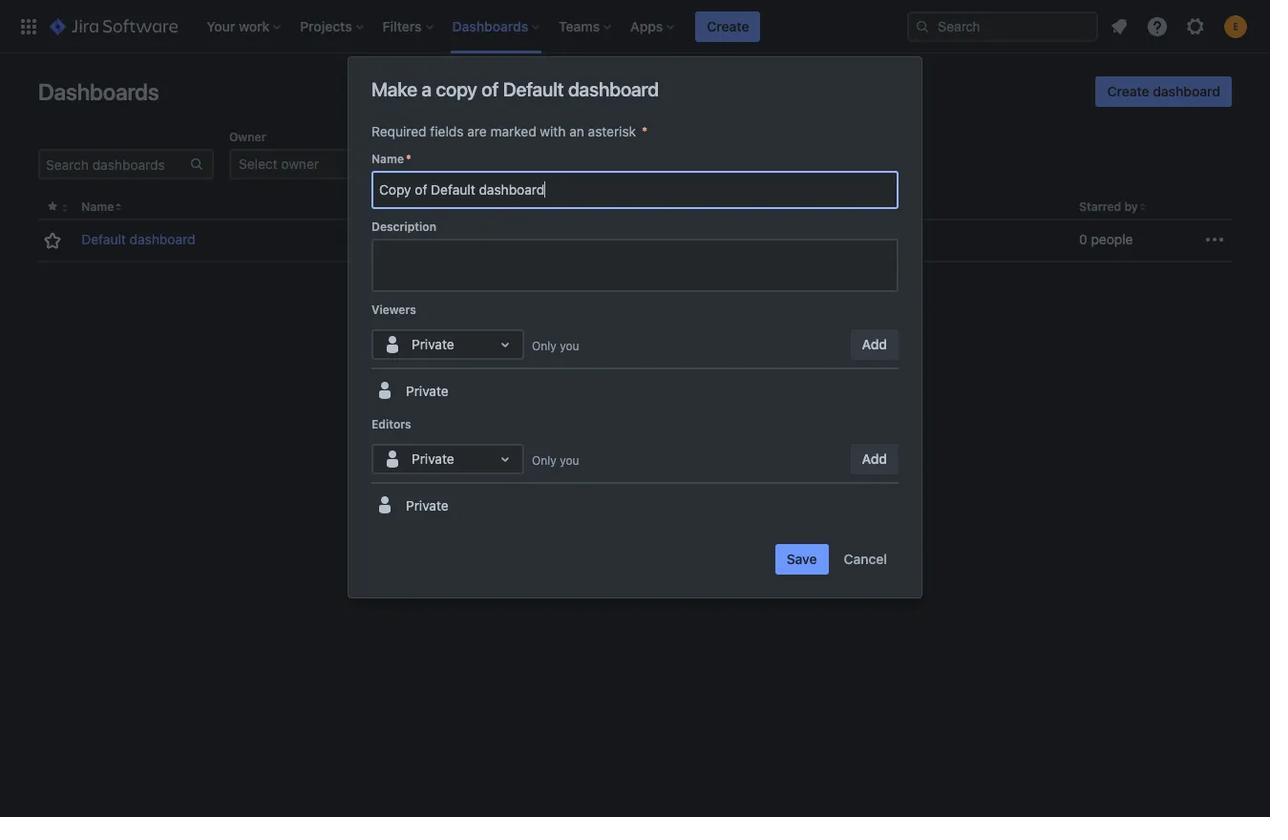Task type: describe. For each thing, give the bounding box(es) containing it.
0 horizontal spatial viewers
[[371, 303, 416, 317]]

default inside dashboards details element
[[81, 231, 126, 247]]

select owner
[[239, 156, 319, 172]]

viewers inside dashboards details element
[[604, 200, 649, 214]]

1 vertical spatial editors
[[371, 417, 411, 432]]

asterisk
[[588, 123, 636, 139]]

0
[[1079, 231, 1087, 247]]

a
[[422, 78, 432, 100]]

only for viewers
[[532, 339, 557, 353]]

you for editors
[[560, 454, 579, 468]]

description
[[371, 220, 436, 234]]

private inside dashboards details element
[[876, 231, 919, 247]]

select for select owner
[[239, 156, 278, 172]]

Search field
[[907, 11, 1098, 42]]

1 horizontal spatial dashboard
[[568, 78, 659, 100]]

you for viewers
[[560, 339, 579, 353]]

select group
[[651, 156, 730, 172]]

dashboard for create dashboard
[[1153, 83, 1220, 99]]

name *
[[371, 152, 411, 166]]

are
[[467, 123, 487, 139]]

save
[[787, 551, 817, 567]]

dashboards details element
[[37, 195, 1232, 263]]

with
[[540, 123, 566, 139]]

add button for viewers
[[850, 329, 899, 360]]

public
[[638, 231, 676, 247]]

only for editors
[[532, 454, 557, 468]]

search image
[[915, 19, 930, 34]]

name for name *
[[371, 152, 404, 166]]

name for name
[[81, 200, 114, 214]]

select for select group
[[651, 156, 690, 172]]

cancel button
[[832, 544, 899, 575]]

only you for editors
[[532, 454, 579, 468]]

0 people
[[1079, 231, 1133, 247]]

owner button
[[378, 200, 415, 214]]

open image
[[802, 153, 825, 176]]



Task type: locate. For each thing, give the bounding box(es) containing it.
project
[[487, 156, 531, 172]]

owner up select owner
[[229, 130, 266, 144]]

group
[[694, 156, 730, 172]]

0 horizontal spatial editors
[[371, 417, 411, 432]]

private
[[876, 231, 919, 247], [412, 336, 454, 352], [406, 383, 449, 400], [412, 451, 454, 467], [406, 498, 449, 514]]

add button for editors
[[850, 444, 899, 475]]

0 horizontal spatial owner
[[229, 130, 266, 144]]

name down search dashboards text field
[[81, 200, 114, 214]]

0 vertical spatial editors
[[842, 200, 881, 214]]

1 vertical spatial name
[[81, 200, 114, 214]]

name
[[371, 152, 404, 166], [81, 200, 114, 214]]

required fields are marked with an asterisk *
[[371, 123, 648, 139]]

create dashboard
[[1107, 83, 1220, 99]]

select down project
[[445, 156, 484, 172]]

open image
[[390, 153, 413, 176], [596, 153, 619, 176], [494, 333, 517, 356], [494, 448, 517, 471]]

people
[[1091, 231, 1133, 247]]

1 select from the left
[[239, 156, 278, 172]]

select left owner on the left of page
[[239, 156, 278, 172]]

owner
[[281, 156, 319, 172]]

select down group
[[651, 156, 690, 172]]

1 only from the top
[[532, 339, 557, 353]]

create
[[707, 18, 749, 34], [1107, 83, 1149, 99]]

0 vertical spatial only you
[[532, 339, 579, 353]]

group
[[642, 130, 676, 144]]

dashboard
[[568, 78, 659, 100], [1153, 83, 1220, 99], [129, 231, 195, 247]]

fields
[[430, 123, 464, 139]]

0 vertical spatial create
[[707, 18, 749, 34]]

add for viewers
[[862, 336, 887, 352]]

marked
[[490, 123, 536, 139]]

only
[[532, 339, 557, 353], [532, 454, 557, 468]]

1 vertical spatial default
[[81, 231, 126, 247]]

2 you from the top
[[560, 454, 579, 468]]

only you
[[532, 339, 579, 353], [532, 454, 579, 468]]

name down required
[[371, 152, 404, 166]]

1 vertical spatial add
[[862, 451, 887, 467]]

1 vertical spatial *
[[406, 152, 411, 166]]

add for editors
[[862, 451, 887, 467]]

owner
[[229, 130, 266, 144], [378, 200, 415, 214]]

default dashboard
[[81, 231, 195, 247]]

save button
[[775, 544, 828, 575]]

1 horizontal spatial editors
[[842, 200, 881, 214]]

create dashboard button
[[1096, 76, 1232, 107]]

* right asterisk
[[642, 123, 648, 139]]

name inside dashboards details element
[[81, 200, 114, 214]]

0 vertical spatial default
[[503, 78, 564, 100]]

0 vertical spatial you
[[560, 339, 579, 353]]

required
[[371, 123, 427, 139]]

Description text field
[[371, 239, 899, 292]]

dashboards
[[38, 78, 159, 105]]

dashboard for default dashboard
[[129, 231, 195, 247]]

only you for viewers
[[532, 339, 579, 353]]

select project
[[445, 156, 531, 172]]

create for create
[[707, 18, 749, 34]]

default down name button
[[81, 231, 126, 247]]

cancel
[[844, 551, 887, 567]]

select for select project
[[445, 156, 484, 172]]

by
[[1124, 200, 1138, 214]]

2 horizontal spatial select
[[651, 156, 690, 172]]

0 horizontal spatial create
[[707, 18, 749, 34]]

default right of
[[503, 78, 564, 100]]

viewers down description
[[371, 303, 416, 317]]

0 horizontal spatial dashboard
[[129, 231, 195, 247]]

1 vertical spatial you
[[560, 454, 579, 468]]

1 horizontal spatial select
[[445, 156, 484, 172]]

jira software image
[[50, 15, 178, 38], [50, 15, 178, 38]]

owner inside dashboards details element
[[378, 200, 415, 214]]

viewers
[[604, 200, 649, 214], [371, 303, 416, 317]]

create button
[[696, 11, 761, 42]]

dashboard inside button
[[1153, 83, 1220, 99]]

viewers up public
[[604, 200, 649, 214]]

0 horizontal spatial name
[[81, 200, 114, 214]]

1 vertical spatial add button
[[850, 444, 899, 475]]

name button
[[81, 200, 114, 214]]

0 vertical spatial add
[[862, 336, 887, 352]]

starred by
[[1079, 200, 1138, 214]]

0 horizontal spatial default
[[81, 231, 126, 247]]

None field
[[373, 173, 897, 207]]

0 vertical spatial *
[[642, 123, 648, 139]]

2 add button from the top
[[850, 444, 899, 475]]

starred
[[1079, 200, 1121, 214]]

starred by button
[[1079, 200, 1138, 214]]

create inside button
[[1107, 83, 1149, 99]]

2 add from the top
[[862, 451, 887, 467]]

an
[[569, 123, 584, 139]]

1 horizontal spatial *
[[642, 123, 648, 139]]

2 horizontal spatial dashboard
[[1153, 83, 1220, 99]]

0 vertical spatial add button
[[850, 329, 899, 360]]

create for create dashboard
[[1107, 83, 1149, 99]]

1 vertical spatial viewers
[[371, 303, 416, 317]]

primary element
[[11, 0, 907, 53]]

1 you from the top
[[560, 339, 579, 353]]

0 vertical spatial name
[[371, 152, 404, 166]]

editors
[[842, 200, 881, 214], [371, 417, 411, 432]]

Search dashboards text field
[[40, 151, 189, 178]]

owner up description
[[378, 200, 415, 214]]

0 horizontal spatial *
[[406, 152, 411, 166]]

editors inside dashboards details element
[[842, 200, 881, 214]]

2 only you from the top
[[532, 454, 579, 468]]

1 add button from the top
[[850, 329, 899, 360]]

2 select from the left
[[445, 156, 484, 172]]

2 only from the top
[[532, 454, 557, 468]]

1 horizontal spatial create
[[1107, 83, 1149, 99]]

1 vertical spatial only you
[[532, 454, 579, 468]]

0 vertical spatial viewers
[[604, 200, 649, 214]]

create banner
[[0, 0, 1270, 53]]

add button
[[850, 329, 899, 360], [850, 444, 899, 475]]

1 horizontal spatial default
[[503, 78, 564, 100]]

1 horizontal spatial viewers
[[604, 200, 649, 214]]

of
[[482, 78, 499, 100]]

star default dashboard image
[[41, 229, 64, 252]]

1 vertical spatial owner
[[378, 200, 415, 214]]

1 add from the top
[[862, 336, 887, 352]]

make
[[371, 78, 417, 100]]

copy
[[436, 78, 477, 100]]

you
[[560, 339, 579, 353], [560, 454, 579, 468]]

default
[[503, 78, 564, 100], [81, 231, 126, 247]]

select
[[239, 156, 278, 172], [445, 156, 484, 172], [651, 156, 690, 172]]

3 select from the left
[[651, 156, 690, 172]]

0 vertical spatial only
[[532, 339, 557, 353]]

1 vertical spatial only
[[532, 454, 557, 468]]

project
[[435, 130, 476, 144]]

0 horizontal spatial select
[[239, 156, 278, 172]]

*
[[642, 123, 648, 139], [406, 152, 411, 166]]

create inside button
[[707, 18, 749, 34]]

1 vertical spatial create
[[1107, 83, 1149, 99]]

1 horizontal spatial owner
[[378, 200, 415, 214]]

1 only you from the top
[[532, 339, 579, 353]]

0 vertical spatial owner
[[229, 130, 266, 144]]

* down required
[[406, 152, 411, 166]]

make a copy of default dashboard
[[371, 78, 659, 100]]

add
[[862, 336, 887, 352], [862, 451, 887, 467]]

1 horizontal spatial name
[[371, 152, 404, 166]]

default dashboard link
[[81, 230, 195, 249]]



Task type: vqa. For each thing, say whether or not it's contained in the screenshot.
Collapse Recent projects "Image"
no



